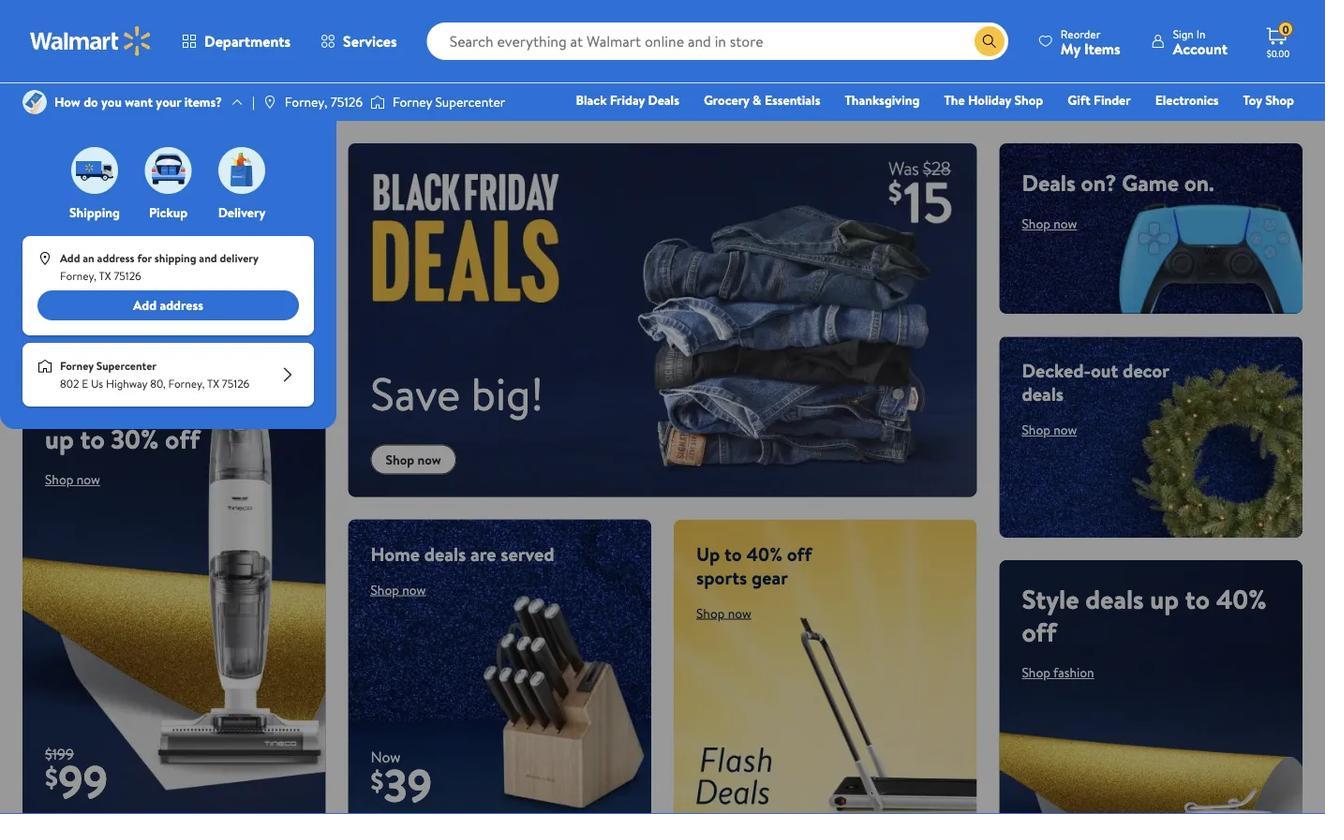 Task type: locate. For each thing, give the bounding box(es) containing it.
0 vertical spatial up
[[45, 421, 74, 458]]

0 vertical spatial tx
[[99, 268, 111, 284]]

off right sports
[[787, 541, 812, 567]]

1 horizontal spatial 40%
[[1217, 581, 1267, 618]]

1 vertical spatial up
[[1151, 581, 1179, 618]]

tech
[[89, 165, 126, 191]]

shop left fashion
[[1022, 664, 1051, 682]]

0 horizontal spatial $
[[45, 759, 58, 796]]

75126 inside forney supercenter 802 e us highway 80, forney, tx 75126
[[222, 376, 250, 392]]

save big!
[[371, 363, 544, 425]]

deals inside style deals up to 40% off
[[1086, 581, 1144, 618]]

1 vertical spatial address
[[160, 296, 203, 315]]

address down add an address for shipping and delivery forney, tx 75126
[[160, 296, 203, 315]]

deals for style deals up to 40% off
[[1086, 581, 1144, 618]]

0 vertical spatial add
[[60, 250, 80, 266]]

add
[[60, 250, 80, 266], [133, 296, 157, 315]]

tx for 802 e us highway 80, forney, tx 75126
[[207, 376, 219, 392]]

1 vertical spatial off
[[787, 541, 812, 567]]

deals inside 'link'
[[648, 91, 680, 109]]

0 horizontal spatial 40%
[[747, 541, 783, 567]]

supercenter
[[435, 93, 506, 111], [96, 358, 157, 374]]

forney, right "|"
[[285, 93, 327, 111]]

shop now link down home deals are served
[[371, 581, 426, 599]]

shop now down home deals up to 30% off
[[45, 471, 100, 489]]

how
[[54, 93, 80, 111]]

fashion link
[[1002, 116, 1063, 136]]

one debit
[[1151, 117, 1214, 135]]

account
[[1173, 38, 1228, 59]]

1 vertical spatial 40%
[[1217, 581, 1267, 618]]

shop now down save
[[386, 451, 441, 469]]

shop right toy
[[1266, 91, 1295, 109]]

shop down deals on? game on.
[[1022, 215, 1051, 233]]

pickup
[[149, 203, 188, 222]]

 image
[[22, 90, 47, 114], [37, 251, 52, 266], [37, 359, 52, 374]]

add inside add an address for shipping and delivery forney, tx 75126
[[60, 250, 80, 266]]

up inside home deals up to 30% off
[[45, 421, 74, 458]]

 image inside pickup button
[[145, 147, 192, 194]]

toy shop home
[[952, 91, 1295, 135]]

fashion
[[1011, 117, 1054, 135]]

2 vertical spatial home
[[371, 541, 420, 567]]

home for home deals are served
[[371, 541, 420, 567]]

forney, for forney supercenter 802 e us highway 80, forney, tx 75126
[[168, 376, 205, 392]]

supercenter inside forney supercenter 802 e us highway 80, forney, tx 75126
[[96, 358, 157, 374]]

1 vertical spatial forney,
[[60, 268, 97, 284]]

home inside home deals up to 30% off
[[45, 388, 114, 425]]

now down tech
[[77, 204, 100, 223]]

forney, right 80,
[[168, 376, 205, 392]]

forney inside forney supercenter 802 e us highway 80, forney, tx 75126
[[60, 358, 94, 374]]

shop down home deals up to 30% off
[[45, 471, 73, 489]]

1 horizontal spatial tx
[[207, 376, 219, 392]]

75126 down services popup button
[[331, 93, 363, 111]]

add address button
[[37, 291, 299, 321]]

$ inside now dollar 39 null group
[[371, 763, 384, 799]]

2 horizontal spatial forney,
[[285, 93, 327, 111]]

shop now down sports
[[697, 604, 752, 622]]

0 horizontal spatial supercenter
[[96, 358, 157, 374]]

save
[[371, 363, 461, 425]]

style
[[1022, 581, 1080, 618]]

802
[[60, 376, 79, 392]]

deals
[[1022, 381, 1064, 407], [120, 388, 179, 425], [424, 541, 466, 567], [1086, 581, 1144, 618]]

shop now down deals on? game on.
[[1022, 215, 1078, 233]]

2 horizontal spatial off
[[1022, 614, 1057, 651]]

add down add an address for shipping and delivery forney, tx 75126
[[133, 296, 157, 315]]

shop now link down home deals up to 30% off
[[45, 471, 100, 489]]

tx for forney, tx 75126
[[99, 268, 111, 284]]

1 horizontal spatial 75126
[[222, 376, 250, 392]]

supercenter for forney supercenter 802 e us highway 80, forney, tx 75126
[[96, 358, 157, 374]]

shop down home deals are served
[[371, 581, 399, 599]]

reorder
[[1061, 26, 1101, 42]]

30%
[[111, 421, 159, 458]]

shop now down home deals are served
[[371, 581, 426, 599]]

holiday
[[968, 91, 1012, 109]]

0 horizontal spatial forney
[[60, 358, 94, 374]]

2 vertical spatial 75126
[[222, 376, 250, 392]]

0
[[1283, 21, 1290, 37]]

1 horizontal spatial home
[[371, 541, 420, 567]]

now down deals on? game on.
[[1054, 215, 1078, 233]]

shop now link down decked-
[[1022, 421, 1078, 439]]

forney for forney supercenter 802 e us highway 80, forney, tx 75126
[[60, 358, 94, 374]]

deals
[[648, 91, 680, 109], [1022, 167, 1076, 198]]

now down save
[[418, 451, 441, 469]]

to inside style deals up to 40% off
[[1186, 581, 1210, 618]]

1 vertical spatial 75126
[[114, 268, 141, 284]]

1 horizontal spatial to
[[725, 541, 742, 567]]

1 vertical spatial home
[[45, 388, 114, 425]]

game
[[1122, 167, 1179, 198]]

1 horizontal spatial forney,
[[168, 376, 205, 392]]

0 horizontal spatial tx
[[99, 268, 111, 284]]

shop down high
[[45, 204, 73, 223]]

shop now link
[[45, 204, 100, 223], [1022, 215, 1078, 233], [1022, 421, 1078, 439], [371, 445, 456, 475], [45, 471, 100, 489], [371, 581, 426, 599], [697, 604, 752, 622]]

 image right forney, 75126
[[370, 93, 385, 112]]

shop now down high
[[45, 204, 100, 223]]

shop down sports
[[697, 604, 725, 622]]

was dollar $199, now dollar 99 group
[[22, 744, 108, 815]]

shop now
[[45, 204, 100, 223], [1022, 215, 1078, 233], [1022, 421, 1078, 439], [386, 451, 441, 469], [45, 471, 100, 489], [371, 581, 426, 599], [697, 604, 752, 622]]

2 vertical spatial forney,
[[168, 376, 205, 392]]

shop now link down save
[[371, 445, 456, 475]]

1 horizontal spatial forney
[[393, 93, 432, 111]]

2 vertical spatial  image
[[37, 359, 52, 374]]

1 horizontal spatial address
[[160, 296, 203, 315]]

shop now link for save big!
[[371, 445, 456, 475]]

tx right 80,
[[207, 376, 219, 392]]

shop now link down deals on? game on.
[[1022, 215, 1078, 233]]

shop now for home deals up to 30% off
[[45, 471, 100, 489]]

0 horizontal spatial add
[[60, 250, 80, 266]]

to
[[80, 421, 105, 458], [725, 541, 742, 567], [1186, 581, 1210, 618]]

my
[[1061, 38, 1081, 59]]

 image up delivery
[[218, 147, 265, 194]]

forney
[[393, 93, 432, 111], [60, 358, 94, 374]]

shop down decked-
[[1022, 421, 1051, 439]]

off inside home deals up to 30% off
[[165, 421, 200, 458]]

now down decked-out decor deals
[[1054, 421, 1078, 439]]

reorder my items
[[1061, 26, 1121, 59]]

0 horizontal spatial deals
[[648, 91, 680, 109]]

2 horizontal spatial to
[[1186, 581, 1210, 618]]

 image up "pickup"
[[145, 147, 192, 194]]

shop for home deals are served
[[371, 581, 399, 599]]

walmart+ link
[[1230, 116, 1303, 136]]

now down home deals are served
[[402, 581, 426, 599]]

now down home deals up to 30% off
[[77, 471, 100, 489]]

tx down shipping
[[99, 268, 111, 284]]

1 horizontal spatial up
[[1151, 581, 1179, 618]]

shop now for high tech gifts, huge savings
[[45, 204, 100, 223]]

1 horizontal spatial $
[[371, 763, 384, 799]]

0 vertical spatial off
[[165, 421, 200, 458]]

40%
[[747, 541, 783, 567], [1217, 581, 1267, 618]]

40% inside up to 40% off sports gear
[[747, 541, 783, 567]]

75126 right 80,
[[222, 376, 250, 392]]

2 horizontal spatial home
[[952, 117, 987, 135]]

decor
[[1123, 358, 1169, 384]]

 image for delivery
[[218, 147, 265, 194]]

home deals up to 30% off
[[45, 388, 200, 458]]

shop for deals on? game on.
[[1022, 215, 1051, 233]]

add an address for shipping and delivery forney, tx 75126
[[60, 250, 259, 284]]

80,
[[150, 376, 166, 392]]

home inside toy shop home
[[952, 117, 987, 135]]

1 vertical spatial  image
[[37, 251, 52, 266]]

tx
[[99, 268, 111, 284], [207, 376, 219, 392]]

forney, down an
[[60, 268, 97, 284]]

75126
[[331, 93, 363, 111], [114, 268, 141, 284], [222, 376, 250, 392]]

75126 inside add an address for shipping and delivery forney, tx 75126
[[114, 268, 141, 284]]

0 vertical spatial to
[[80, 421, 105, 458]]

 image right "|"
[[262, 95, 277, 110]]

home deals are served
[[371, 541, 555, 567]]

0 vertical spatial 40%
[[747, 541, 783, 567]]

want
[[125, 93, 153, 111]]

off right 30%
[[165, 421, 200, 458]]

add for add address
[[133, 296, 157, 315]]

to inside home deals up to 30% off
[[80, 421, 105, 458]]

2 horizontal spatial 75126
[[331, 93, 363, 111]]

delivery
[[218, 203, 266, 222]]

now inside shop now link
[[418, 451, 441, 469]]

you
[[101, 93, 122, 111]]

1 horizontal spatial supercenter
[[435, 93, 506, 111]]

0 horizontal spatial off
[[165, 421, 200, 458]]

tx inside add an address for shipping and delivery forney, tx 75126
[[99, 268, 111, 284]]

now for save big!
[[418, 451, 441, 469]]

now for home deals up to 30% off
[[77, 471, 100, 489]]

0 horizontal spatial to
[[80, 421, 105, 458]]

0 horizontal spatial home
[[45, 388, 114, 425]]

the holiday shop
[[944, 91, 1044, 109]]

address
[[97, 250, 135, 266], [160, 296, 203, 315]]

now for up to 40% off sports gear
[[728, 604, 752, 622]]

0 vertical spatial deals
[[648, 91, 680, 109]]

deals inside home deals up to 30% off
[[120, 388, 179, 425]]

&
[[753, 91, 762, 109]]

big!
[[471, 363, 544, 425]]

0 horizontal spatial up
[[45, 421, 74, 458]]

forney up 802
[[60, 358, 94, 374]]

deals on? game on.
[[1022, 167, 1215, 198]]

shop for decked-out decor deals
[[1022, 421, 1051, 439]]

0 vertical spatial supercenter
[[435, 93, 506, 111]]

black friday deals
[[576, 91, 680, 109]]

1 vertical spatial deals
[[1022, 167, 1076, 198]]

now down sports
[[728, 604, 752, 622]]

1 vertical spatial tx
[[207, 376, 219, 392]]

home link
[[944, 116, 995, 136]]

shop now link down high
[[45, 204, 100, 223]]

75126 for forney supercenter
[[222, 376, 250, 392]]

forney, inside add an address for shipping and delivery forney, tx 75126
[[60, 268, 97, 284]]

1 horizontal spatial off
[[787, 541, 812, 567]]

forney for forney supercenter
[[393, 93, 432, 111]]

served
[[501, 541, 555, 567]]

shop now link for home deals up to 30% off
[[45, 471, 100, 489]]

forney, inside forney supercenter 802 e us highway 80, forney, tx 75126
[[168, 376, 205, 392]]

and
[[199, 250, 217, 266]]

shipping
[[69, 203, 120, 222]]

1 horizontal spatial deals
[[1022, 167, 1076, 198]]

75126 down for
[[114, 268, 141, 284]]

1 vertical spatial to
[[725, 541, 742, 567]]

 image up shipping
[[71, 147, 118, 194]]

do
[[84, 93, 98, 111]]

up inside style deals up to 40% off
[[1151, 581, 1179, 618]]

address right an
[[97, 250, 135, 266]]

1 vertical spatial add
[[133, 296, 157, 315]]

delivery
[[220, 250, 259, 266]]

sign in account
[[1173, 26, 1228, 59]]

 image for forney
[[37, 359, 52, 374]]

2 vertical spatial to
[[1186, 581, 1210, 618]]

high
[[45, 165, 85, 191]]

black
[[576, 91, 607, 109]]

 image for pickup
[[145, 147, 192, 194]]

off up shop fashion link
[[1022, 614, 1057, 651]]

0 horizontal spatial 75126
[[114, 268, 141, 284]]

shop for save big!
[[386, 451, 415, 469]]

shop now down decked-
[[1022, 421, 1078, 439]]

shop now link down sports
[[697, 604, 752, 622]]

off inside style deals up to 40% off
[[1022, 614, 1057, 651]]

 image for add
[[37, 251, 52, 266]]

 image inside shipping "button"
[[71, 147, 118, 194]]

shipping button
[[67, 142, 122, 222]]

add inside add address button
[[133, 296, 157, 315]]

0 vertical spatial forney
[[393, 93, 432, 111]]

1 vertical spatial forney
[[60, 358, 94, 374]]

$
[[45, 759, 58, 796], [371, 763, 384, 799]]

address inside add an address for shipping and delivery forney, tx 75126
[[97, 250, 135, 266]]

shop for home deals up to 30% off
[[45, 471, 73, 489]]

shop for style deals up to 40% off
[[1022, 664, 1051, 682]]

0 vertical spatial home
[[952, 117, 987, 135]]

0 horizontal spatial address
[[97, 250, 135, 266]]

0 vertical spatial address
[[97, 250, 135, 266]]

forney down services
[[393, 93, 432, 111]]

2 vertical spatial off
[[1022, 614, 1057, 651]]

add left an
[[60, 250, 80, 266]]

0 horizontal spatial forney,
[[60, 268, 97, 284]]

 image
[[370, 93, 385, 112], [262, 95, 277, 110], [71, 147, 118, 194], [145, 147, 192, 194], [218, 147, 265, 194]]

1 vertical spatial supercenter
[[96, 358, 157, 374]]

1 horizontal spatial add
[[133, 296, 157, 315]]

now for high tech gifts, huge savings
[[77, 204, 100, 223]]

 image inside delivery button
[[218, 147, 265, 194]]

0 vertical spatial 75126
[[331, 93, 363, 111]]

deals left on?
[[1022, 167, 1076, 198]]

deals right friday
[[648, 91, 680, 109]]

tx inside forney supercenter 802 e us highway 80, forney, tx 75126
[[207, 376, 219, 392]]

off
[[165, 421, 200, 458], [787, 541, 812, 567], [1022, 614, 1057, 651]]

shop down save
[[386, 451, 415, 469]]

shipping
[[155, 250, 196, 266]]

deals for home deals up to 30% off
[[120, 388, 179, 425]]

departments
[[204, 31, 291, 52]]

electronics
[[1156, 91, 1219, 109]]



Task type: describe. For each thing, give the bounding box(es) containing it.
now dollar 39 null group
[[348, 747, 432, 815]]

0 vertical spatial forney,
[[285, 93, 327, 111]]

gift finder
[[1068, 91, 1131, 109]]

Search search field
[[427, 22, 1009, 60]]

items?
[[184, 93, 222, 111]]

thanksgiving
[[845, 91, 920, 109]]

pickup button
[[141, 142, 195, 222]]

thanksgiving link
[[837, 90, 928, 110]]

now for home deals are served
[[402, 581, 426, 599]]

one
[[1151, 117, 1179, 135]]

electronics link
[[1147, 90, 1228, 110]]

shop now link for high tech gifts, huge savings
[[45, 204, 100, 223]]

highway
[[106, 376, 147, 392]]

add for add an address for shipping and delivery forney, tx 75126
[[60, 250, 80, 266]]

essentials
[[765, 91, 821, 109]]

search icon image
[[982, 34, 997, 49]]

grocery & essentials
[[704, 91, 821, 109]]

supercenter for forney supercenter
[[435, 93, 506, 111]]

shop now for up to 40% off sports gear
[[697, 604, 752, 622]]

how do you want your items?
[[54, 93, 222, 111]]

to for style
[[1186, 581, 1210, 618]]

on?
[[1081, 167, 1117, 198]]

sign
[[1173, 26, 1194, 42]]

grocery & essentials link
[[696, 90, 829, 110]]

grocery
[[704, 91, 750, 109]]

add address
[[133, 296, 203, 315]]

now for decked-out decor deals
[[1054, 421, 1078, 439]]

shop now link for home deals are served
[[371, 581, 426, 599]]

savings
[[222, 165, 282, 191]]

to for home
[[80, 421, 105, 458]]

 image for shipping
[[71, 147, 118, 194]]

up to 40% off sports gear
[[697, 541, 812, 591]]

shop now for deals on? game on.
[[1022, 215, 1078, 233]]

sports
[[697, 564, 747, 591]]

shop now link for decked-out decor deals
[[1022, 421, 1078, 439]]

 image for forney, 75126
[[262, 95, 277, 110]]

an
[[83, 250, 94, 266]]

services
[[343, 31, 397, 52]]

in
[[1197, 26, 1206, 42]]

shop now link for up to 40% off sports gear
[[697, 604, 752, 622]]

99
[[58, 751, 108, 813]]

shop up fashion link
[[1015, 91, 1044, 109]]

deals inside decked-out decor deals
[[1022, 381, 1064, 407]]

out
[[1091, 358, 1119, 384]]

forney supercenter
[[393, 93, 506, 111]]

on.
[[1185, 167, 1215, 198]]

off for home deals up to 30% off
[[165, 421, 200, 458]]

high tech gifts, huge savings
[[45, 165, 282, 191]]

up for 30%
[[45, 421, 74, 458]]

decked-
[[1022, 358, 1091, 384]]

gifts,
[[130, 165, 173, 191]]

decked-out decor deals
[[1022, 358, 1169, 407]]

us
[[91, 376, 103, 392]]

services button
[[306, 19, 412, 64]]

shop now for decked-out decor deals
[[1022, 421, 1078, 439]]

|
[[252, 93, 255, 111]]

walmart image
[[30, 26, 152, 56]]

the
[[944, 91, 965, 109]]

shop for high tech gifts, huge savings
[[45, 204, 73, 223]]

now for deals on? game on.
[[1054, 215, 1078, 233]]

forney supercenter 802 e us highway 80, forney, tx 75126
[[60, 358, 250, 392]]

 image for forney supercenter
[[370, 93, 385, 112]]

shop fashion link
[[1022, 664, 1095, 682]]

gift
[[1068, 91, 1091, 109]]

style deals up to 40% off
[[1022, 581, 1267, 651]]

items
[[1085, 38, 1121, 59]]

the holiday shop link
[[936, 90, 1052, 110]]

registry link
[[1070, 116, 1135, 136]]

e
[[82, 376, 88, 392]]

Walmart Site-Wide search field
[[427, 22, 1009, 60]]

40% inside style deals up to 40% off
[[1217, 581, 1267, 618]]

gear
[[752, 564, 788, 591]]

now
[[371, 747, 401, 768]]

debit
[[1182, 117, 1214, 135]]

up for 40%
[[1151, 581, 1179, 618]]

shop now for save big!
[[386, 451, 441, 469]]

up
[[697, 541, 720, 567]]

home for home deals up to 30% off
[[45, 388, 114, 425]]

forney, for add an address for shipping and delivery forney, tx 75126
[[60, 268, 97, 284]]

one debit link
[[1143, 116, 1223, 136]]

shop inside toy shop home
[[1266, 91, 1295, 109]]

for
[[137, 250, 152, 266]]

black friday deals link
[[568, 90, 688, 110]]

shop for up to 40% off sports gear
[[697, 604, 725, 622]]

registry
[[1079, 117, 1127, 135]]

to inside up to 40% off sports gear
[[725, 541, 742, 567]]

are
[[471, 541, 496, 567]]

0 vertical spatial  image
[[22, 90, 47, 114]]

toy shop link
[[1235, 90, 1303, 110]]

75126 for add an address for shipping and delivery
[[114, 268, 141, 284]]

your
[[156, 93, 181, 111]]

$ inside $199 $ 99
[[45, 759, 58, 796]]

huge
[[177, 165, 218, 191]]

off inside up to 40% off sports gear
[[787, 541, 812, 567]]

shop now for home deals are served
[[371, 581, 426, 599]]

gift finder link
[[1060, 90, 1140, 110]]

$199 $ 99
[[45, 744, 108, 813]]

shop now link for deals on? game on.
[[1022, 215, 1078, 233]]

address inside button
[[160, 296, 203, 315]]

fashion
[[1054, 664, 1095, 682]]

departments button
[[167, 19, 306, 64]]

$0.00
[[1267, 47, 1290, 60]]

finder
[[1094, 91, 1131, 109]]

deals for home deals are served
[[424, 541, 466, 567]]

shop fashion
[[1022, 664, 1095, 682]]

$199
[[45, 744, 74, 764]]

off for style deals up to 40% off
[[1022, 614, 1057, 651]]



Task type: vqa. For each thing, say whether or not it's contained in the screenshot.
Shop associated with Up to 40% off sports gear
yes



